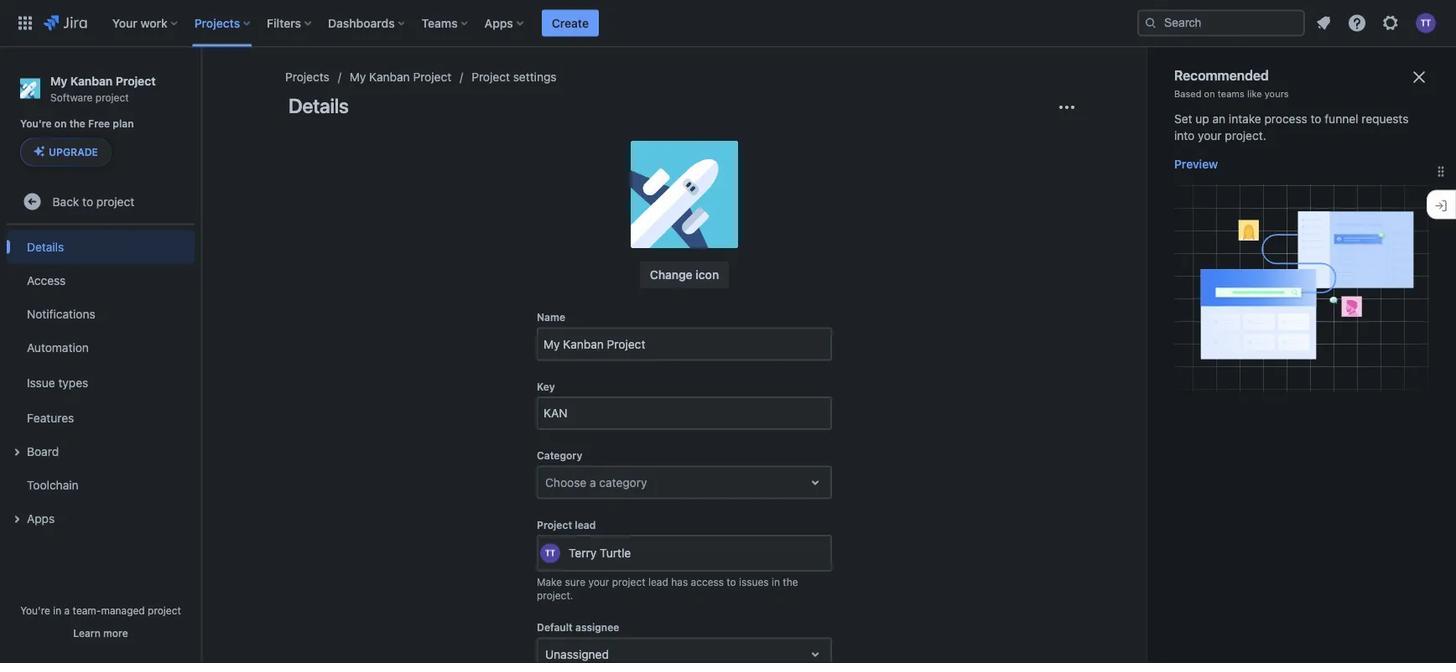 Task type: describe. For each thing, give the bounding box(es) containing it.
issue types link
[[7, 364, 195, 401]]

terry turtle image
[[540, 544, 561, 564]]

learn more button
[[73, 627, 128, 640]]

make sure your project lead has access to issues in the project.
[[537, 576, 799, 602]]

upgrade button
[[21, 139, 111, 166]]

choose a category
[[545, 476, 647, 490]]

project up terry turtle image
[[537, 519, 572, 531]]

project left settings in the left top of the page
[[472, 70, 510, 84]]

kanban for my kanban project software project
[[70, 74, 113, 88]]

0 vertical spatial a
[[590, 476, 596, 490]]

in inside make sure your project lead has access to issues in the project.
[[772, 576, 780, 588]]

automation link
[[7, 331, 195, 364]]

terry
[[569, 547, 597, 561]]

my kanban project link
[[350, 67, 452, 87]]

to inside set up an intake process to funnel requests into your project.
[[1311, 112, 1322, 126]]

plan
[[113, 118, 134, 130]]

into
[[1175, 129, 1195, 142]]

set up an intake process to funnel requests into your project.
[[1175, 112, 1409, 142]]

apps button
[[480, 10, 530, 37]]

my kanban project
[[350, 70, 452, 84]]

0 horizontal spatial a
[[64, 605, 70, 617]]

sidebar navigation image
[[183, 67, 220, 101]]

like
[[1248, 88, 1263, 99]]

turtle
[[600, 547, 631, 561]]

terry turtle
[[569, 547, 631, 561]]

project. inside set up an intake process to funnel requests into your project.
[[1226, 129, 1267, 142]]

search image
[[1145, 16, 1158, 30]]

primary element
[[10, 0, 1138, 47]]

0 horizontal spatial on
[[54, 118, 67, 130]]

apps button
[[7, 502, 195, 536]]

preview
[[1175, 157, 1219, 171]]

change icon button
[[640, 262, 729, 289]]

0 vertical spatial the
[[69, 118, 86, 130]]

banner containing your work
[[0, 0, 1457, 47]]

software
[[50, 91, 93, 103]]

types
[[58, 376, 88, 390]]

unassigned
[[545, 648, 609, 662]]

appswitcher icon image
[[15, 13, 35, 33]]

project avatar image
[[631, 141, 738, 248]]

my for my kanban project
[[350, 70, 366, 84]]

requests
[[1362, 112, 1409, 126]]

has
[[672, 576, 688, 588]]

open image for unassigned
[[806, 645, 826, 664]]

more image
[[1057, 97, 1078, 117]]

your
[[112, 16, 137, 30]]

details inside details link
[[27, 240, 64, 254]]

based
[[1175, 88, 1202, 99]]

up
[[1196, 112, 1210, 126]]

details link
[[7, 230, 195, 264]]

learn
[[73, 628, 101, 639]]

project up details link
[[96, 195, 135, 208]]

sure
[[565, 576, 586, 588]]

team-
[[73, 605, 101, 617]]

Search field
[[1138, 10, 1306, 37]]

default assignee
[[537, 622, 620, 634]]

category
[[537, 450, 583, 462]]

back to project
[[53, 195, 135, 208]]

kanban for my kanban project
[[369, 70, 410, 84]]

board
[[27, 445, 59, 459]]

you're for you're in a team-managed project
[[20, 605, 50, 617]]

notifications
[[27, 307, 95, 321]]

upgrade
[[49, 146, 98, 158]]

project settings
[[472, 70, 557, 84]]

project down teams on the left top of the page
[[413, 70, 452, 84]]

settings image
[[1381, 13, 1401, 33]]

0 vertical spatial details
[[289, 94, 349, 117]]

toolchain
[[27, 478, 79, 492]]

itsm graphic for experiment image
[[1175, 184, 1430, 392]]

recommended based on teams like yours
[[1175, 68, 1290, 99]]

filters button
[[262, 10, 318, 37]]

you're in a team-managed project
[[20, 605, 181, 617]]

notifications image
[[1314, 13, 1334, 33]]

set
[[1175, 112, 1193, 126]]

access
[[27, 274, 66, 287]]

funnel
[[1325, 112, 1359, 126]]

you're on the free plan
[[20, 118, 134, 130]]

0 horizontal spatial lead
[[575, 519, 596, 531]]

filters
[[267, 16, 301, 30]]

apps inside button
[[27, 512, 55, 526]]

projects link
[[285, 67, 330, 87]]

preview button
[[1175, 156, 1219, 173]]

apps inside dropdown button
[[485, 16, 513, 30]]

Name field
[[539, 329, 831, 360]]

change
[[650, 268, 693, 282]]

key
[[537, 381, 555, 393]]

issues
[[739, 576, 769, 588]]

1 vertical spatial in
[[53, 605, 61, 617]]

your inside set up an intake process to funnel requests into your project.
[[1198, 129, 1222, 142]]

make
[[537, 576, 562, 588]]

more
[[103, 628, 128, 639]]

features
[[27, 411, 74, 425]]

yours
[[1265, 88, 1290, 99]]

expand image for board
[[7, 443, 27, 463]]



Task type: locate. For each thing, give the bounding box(es) containing it.
1 horizontal spatial kanban
[[369, 70, 410, 84]]

jira image
[[44, 13, 87, 33], [44, 13, 87, 33]]

Key field
[[539, 399, 831, 429]]

projects inside dropdown button
[[194, 16, 240, 30]]

project right managed
[[148, 605, 181, 617]]

project down turtle
[[612, 576, 646, 588]]

teams
[[422, 16, 458, 30]]

expand image
[[7, 443, 27, 463], [7, 510, 27, 530]]

you're up upgrade "button"
[[20, 118, 52, 130]]

the left 'free'
[[69, 118, 86, 130]]

0 horizontal spatial my
[[50, 74, 67, 88]]

1 vertical spatial projects
[[285, 70, 330, 84]]

0 vertical spatial your
[[1198, 129, 1222, 142]]

1 vertical spatial lead
[[649, 576, 669, 588]]

projects for projects dropdown button
[[194, 16, 240, 30]]

0 vertical spatial lead
[[575, 519, 596, 531]]

projects down filters popup button
[[285, 70, 330, 84]]

0 vertical spatial projects
[[194, 16, 240, 30]]

1 vertical spatial expand image
[[7, 510, 27, 530]]

1 vertical spatial details
[[27, 240, 64, 254]]

lead
[[575, 519, 596, 531], [649, 576, 669, 588]]

on up upgrade "button"
[[54, 118, 67, 130]]

1 vertical spatial the
[[783, 576, 799, 588]]

open image for choose a category
[[806, 473, 826, 493]]

my kanban project software project
[[50, 74, 156, 103]]

create button
[[542, 10, 599, 37]]

your right sure
[[589, 576, 610, 588]]

details down projects link
[[289, 94, 349, 117]]

group containing details
[[7, 225, 195, 541]]

your down up
[[1198, 129, 1222, 142]]

category
[[599, 476, 647, 490]]

your inside make sure your project lead has access to issues in the project.
[[589, 576, 610, 588]]

0 vertical spatial expand image
[[7, 443, 27, 463]]

my inside 'my kanban project' link
[[350, 70, 366, 84]]

0 vertical spatial open image
[[806, 473, 826, 493]]

1 expand image from the top
[[7, 443, 27, 463]]

1 horizontal spatial details
[[289, 94, 349, 117]]

my
[[350, 70, 366, 84], [50, 74, 67, 88]]

work
[[141, 16, 168, 30]]

group
[[7, 225, 195, 541]]

to right 'back'
[[82, 195, 93, 208]]

project. down intake
[[1226, 129, 1267, 142]]

you're for you're on the free plan
[[20, 118, 52, 130]]

toolchain link
[[7, 469, 195, 502]]

default
[[537, 622, 573, 634]]

kanban down dashboards popup button at left
[[369, 70, 410, 84]]

1 horizontal spatial lead
[[649, 576, 669, 588]]

my up software
[[50, 74, 67, 88]]

change icon
[[650, 268, 719, 282]]

to left funnel
[[1311, 112, 1322, 126]]

to inside make sure your project lead has access to issues in the project.
[[727, 576, 737, 588]]

1 horizontal spatial my
[[350, 70, 366, 84]]

1 horizontal spatial projects
[[285, 70, 330, 84]]

1 vertical spatial your
[[589, 576, 610, 588]]

1 horizontal spatial project.
[[1226, 129, 1267, 142]]

name
[[537, 312, 566, 324]]

kanban inside my kanban project software project
[[70, 74, 113, 88]]

your profile and settings image
[[1417, 13, 1437, 33]]

the
[[69, 118, 86, 130], [783, 576, 799, 588]]

on left the teams on the right of page
[[1205, 88, 1216, 99]]

apps
[[485, 16, 513, 30], [27, 512, 55, 526]]

project
[[413, 70, 452, 84], [472, 70, 510, 84], [116, 74, 156, 88], [537, 519, 572, 531]]

an
[[1213, 112, 1226, 126]]

1 horizontal spatial apps
[[485, 16, 513, 30]]

expand image inside apps button
[[7, 510, 27, 530]]

a right choose in the bottom left of the page
[[590, 476, 596, 490]]

project up plan
[[95, 91, 129, 103]]

1 you're from the top
[[20, 118, 52, 130]]

Default assignee text field
[[545, 647, 549, 663]]

issue
[[27, 376, 55, 390]]

my right projects link
[[350, 70, 366, 84]]

0 vertical spatial project.
[[1226, 129, 1267, 142]]

1 vertical spatial open image
[[806, 645, 826, 664]]

your work button
[[107, 10, 184, 37]]

kanban
[[369, 70, 410, 84], [70, 74, 113, 88]]

learn more
[[73, 628, 128, 639]]

0 vertical spatial apps
[[485, 16, 513, 30]]

apps down toolchain
[[27, 512, 55, 526]]

2 horizontal spatial to
[[1311, 112, 1322, 126]]

expand image down features
[[7, 443, 27, 463]]

the right issues
[[783, 576, 799, 588]]

projects button
[[189, 10, 257, 37]]

close image
[[1410, 67, 1430, 87]]

recommended
[[1175, 68, 1269, 83]]

0 horizontal spatial project.
[[537, 590, 573, 602]]

managed
[[101, 605, 145, 617]]

your work
[[112, 16, 168, 30]]

2 vertical spatial to
[[727, 576, 737, 588]]

2 you're from the top
[[20, 605, 50, 617]]

access link
[[7, 264, 195, 297]]

teams button
[[417, 10, 475, 37]]

0 vertical spatial in
[[772, 576, 780, 588]]

1 horizontal spatial a
[[590, 476, 596, 490]]

to
[[1311, 112, 1322, 126], [82, 195, 93, 208], [727, 576, 737, 588]]

0 horizontal spatial kanban
[[70, 74, 113, 88]]

1 open image from the top
[[806, 473, 826, 493]]

settings
[[513, 70, 557, 84]]

project up plan
[[116, 74, 156, 88]]

project inside my kanban project software project
[[95, 91, 129, 103]]

0 horizontal spatial projects
[[194, 16, 240, 30]]

on inside recommended based on teams like yours
[[1205, 88, 1216, 99]]

project
[[95, 91, 129, 103], [96, 195, 135, 208], [612, 576, 646, 588], [148, 605, 181, 617]]

dashboards
[[328, 16, 395, 30]]

0 vertical spatial you're
[[20, 118, 52, 130]]

1 horizontal spatial the
[[783, 576, 799, 588]]

my inside my kanban project software project
[[50, 74, 67, 88]]

assignee
[[576, 622, 620, 634]]

intake
[[1229, 112, 1262, 126]]

1 vertical spatial apps
[[27, 512, 55, 526]]

Category text field
[[545, 475, 549, 491]]

1 vertical spatial on
[[54, 118, 67, 130]]

kanban up software
[[70, 74, 113, 88]]

1 horizontal spatial to
[[727, 576, 737, 588]]

2 expand image from the top
[[7, 510, 27, 530]]

project. inside make sure your project lead has access to issues in the project.
[[537, 590, 573, 602]]

to left issues
[[727, 576, 737, 588]]

2 open image from the top
[[806, 645, 826, 664]]

free
[[88, 118, 110, 130]]

0 horizontal spatial details
[[27, 240, 64, 254]]

you're
[[20, 118, 52, 130], [20, 605, 50, 617]]

1 vertical spatial you're
[[20, 605, 50, 617]]

a left team-
[[64, 605, 70, 617]]

process
[[1265, 112, 1308, 126]]

back to project link
[[7, 185, 195, 218]]

project.
[[1226, 129, 1267, 142], [537, 590, 573, 602]]

details up access
[[27, 240, 64, 254]]

a
[[590, 476, 596, 490], [64, 605, 70, 617]]

lead up the terry
[[575, 519, 596, 531]]

banner
[[0, 0, 1457, 47]]

board button
[[7, 435, 195, 469]]

1 vertical spatial a
[[64, 605, 70, 617]]

0 horizontal spatial your
[[589, 576, 610, 588]]

0 vertical spatial on
[[1205, 88, 1216, 99]]

in left team-
[[53, 605, 61, 617]]

1 vertical spatial project.
[[537, 590, 573, 602]]

in
[[772, 576, 780, 588], [53, 605, 61, 617]]

project. down the make
[[537, 590, 573, 602]]

notifications link
[[7, 297, 195, 331]]

projects up sidebar navigation icon in the left of the page
[[194, 16, 240, 30]]

help image
[[1348, 13, 1368, 33]]

access
[[691, 576, 724, 588]]

1 vertical spatial to
[[82, 195, 93, 208]]

automation
[[27, 341, 89, 355]]

the inside make sure your project lead has access to issues in the project.
[[783, 576, 799, 588]]

project inside make sure your project lead has access to issues in the project.
[[612, 576, 646, 588]]

choose
[[545, 476, 587, 490]]

project inside my kanban project software project
[[116, 74, 156, 88]]

apps right teams popup button
[[485, 16, 513, 30]]

back
[[53, 195, 79, 208]]

my for my kanban project software project
[[50, 74, 67, 88]]

issue types
[[27, 376, 88, 390]]

open image
[[806, 473, 826, 493], [806, 645, 826, 664]]

in right issues
[[772, 576, 780, 588]]

lead left "has"
[[649, 576, 669, 588]]

1 horizontal spatial in
[[772, 576, 780, 588]]

projects
[[194, 16, 240, 30], [285, 70, 330, 84]]

0 horizontal spatial the
[[69, 118, 86, 130]]

projects for projects link
[[285, 70, 330, 84]]

lead inside make sure your project lead has access to issues in the project.
[[649, 576, 669, 588]]

you're left team-
[[20, 605, 50, 617]]

project settings link
[[472, 67, 557, 87]]

create
[[552, 16, 589, 30]]

0 horizontal spatial to
[[82, 195, 93, 208]]

details
[[289, 94, 349, 117], [27, 240, 64, 254]]

teams
[[1218, 88, 1245, 99]]

dashboards button
[[323, 10, 412, 37]]

0 horizontal spatial apps
[[27, 512, 55, 526]]

expand image down toolchain
[[7, 510, 27, 530]]

project lead
[[537, 519, 596, 531]]

1 horizontal spatial your
[[1198, 129, 1222, 142]]

features link
[[7, 401, 195, 435]]

0 horizontal spatial in
[[53, 605, 61, 617]]

1 horizontal spatial on
[[1205, 88, 1216, 99]]

expand image for apps
[[7, 510, 27, 530]]

icon
[[696, 268, 719, 282]]

0 vertical spatial to
[[1311, 112, 1322, 126]]

expand image inside board button
[[7, 443, 27, 463]]



Task type: vqa. For each thing, say whether or not it's contained in the screenshot.
Add to the bottom
no



